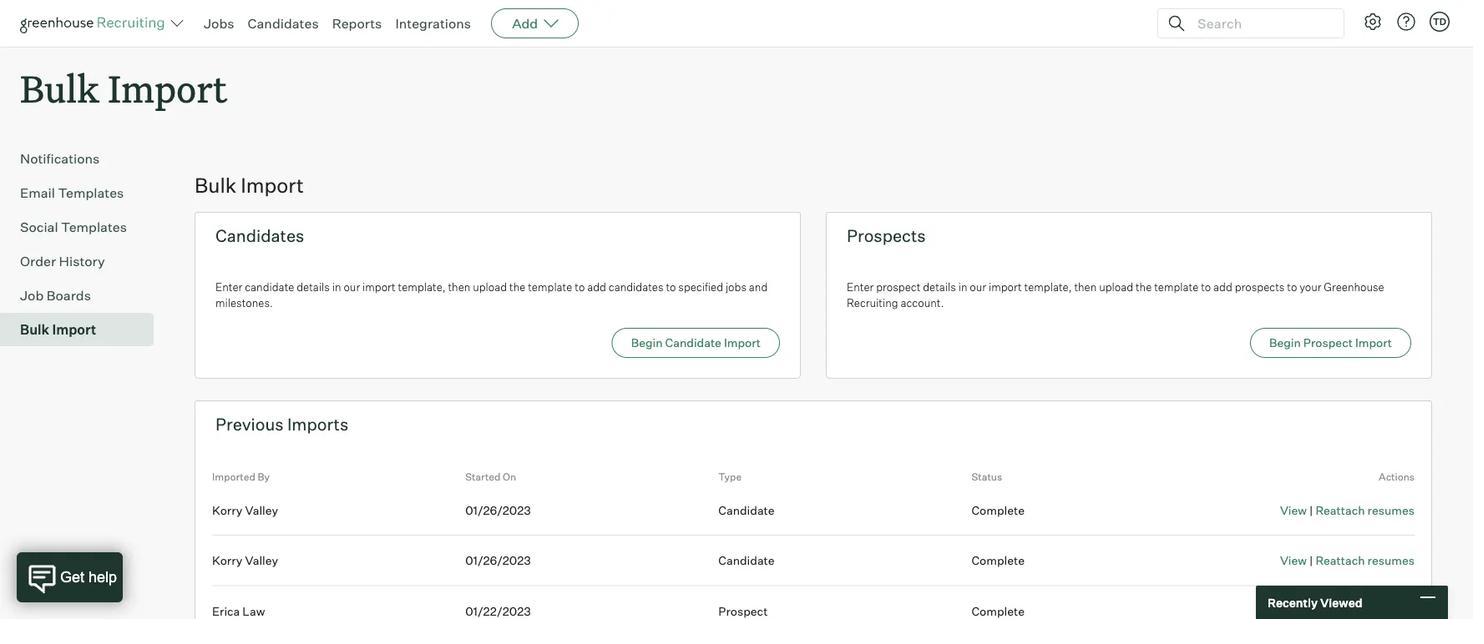 Task type: vqa. For each thing, say whether or not it's contained in the screenshot.
the bottommost "End Date"
no



Task type: describe. For each thing, give the bounding box(es) containing it.
complete for second view link from the bottom
[[972, 503, 1025, 518]]

candidates
[[609, 280, 664, 294]]

erica
[[212, 605, 240, 619]]

integrations link
[[395, 15, 471, 32]]

candidate
[[245, 280, 294, 294]]

import for prospects
[[989, 280, 1022, 294]]

job boards
[[20, 288, 91, 304]]

korry for 2nd view link from the top
[[212, 554, 243, 569]]

upload for candidates
[[473, 280, 507, 294]]

details for candidates
[[297, 280, 330, 294]]

the for prospects
[[1136, 280, 1152, 294]]

the for candidates
[[510, 280, 526, 294]]

jobs
[[726, 280, 747, 294]]

td
[[1433, 16, 1447, 27]]

valley for 2nd view link from the top
[[245, 554, 278, 569]]

add button
[[491, 8, 579, 38]]

0 vertical spatial bulk import
[[20, 63, 227, 113]]

3 complete from the top
[[972, 605, 1025, 619]]

boards
[[47, 288, 91, 304]]

imported
[[212, 471, 255, 484]]

template for candidates
[[528, 280, 572, 294]]

erica law
[[212, 605, 265, 619]]

prospects
[[1235, 280, 1285, 294]]

viewed
[[1321, 596, 1363, 610]]

complete for 2nd view link from the top
[[972, 554, 1025, 569]]

begin prospect import button
[[1250, 328, 1412, 359]]

candidate for 2nd view link from the top
[[719, 554, 775, 569]]

social
[[20, 219, 58, 236]]

integrations
[[395, 15, 471, 32]]

01/22/2023
[[465, 605, 531, 619]]

| for second view link from the bottom
[[1310, 503, 1313, 518]]

0 vertical spatial bulk
[[20, 63, 99, 113]]

configure image
[[1363, 12, 1383, 32]]

jobs link
[[204, 15, 234, 32]]

td button
[[1430, 12, 1450, 32]]

2 view link from the top
[[1280, 554, 1307, 569]]

email templates
[[20, 185, 124, 201]]

prospect
[[876, 280, 921, 294]]

then for candidates
[[448, 280, 471, 294]]

order history link
[[20, 252, 147, 272]]

started
[[465, 471, 501, 484]]

in for candidates
[[332, 280, 341, 294]]

and
[[749, 280, 768, 294]]

order history
[[20, 253, 105, 270]]

add for prospects
[[1214, 280, 1233, 294]]

reports link
[[332, 15, 382, 32]]

milestones.
[[216, 297, 273, 310]]

details for prospects
[[923, 280, 956, 294]]

resumes for second view link from the bottom
[[1368, 503, 1415, 518]]

email
[[20, 185, 55, 201]]

notifications link
[[20, 149, 147, 169]]

recruiting
[[847, 297, 898, 310]]

0 horizontal spatial prospect
[[719, 605, 768, 619]]

view | reattach resumes for 2nd view link from the top
[[1280, 554, 1415, 569]]

by
[[258, 471, 270, 484]]

recently
[[1268, 596, 1318, 610]]

enter candidate details in our import template, then upload the template to add candidates to specified jobs and milestones.
[[216, 280, 768, 310]]

on
[[503, 471, 516, 484]]

2 to from the left
[[666, 280, 676, 294]]

| for 2nd view link from the top
[[1310, 554, 1313, 569]]

0 vertical spatial candidates
[[248, 15, 319, 32]]

our for candidates
[[344, 280, 360, 294]]

then for prospects
[[1075, 280, 1097, 294]]

specified
[[679, 280, 723, 294]]

reports
[[332, 15, 382, 32]]



Task type: locate. For each thing, give the bounding box(es) containing it.
bulk import link
[[20, 320, 147, 340]]

templates
[[58, 185, 124, 201], [61, 219, 127, 236]]

1 horizontal spatial in
[[959, 280, 968, 294]]

candidates link
[[248, 15, 319, 32]]

prospects
[[847, 226, 926, 247]]

to
[[575, 280, 585, 294], [666, 280, 676, 294], [1201, 280, 1211, 294], [1287, 280, 1298, 294]]

enter prospect details in our import template, then upload the template to add prospects to your greenhouse recruiting account.
[[847, 280, 1385, 310]]

1 vertical spatial resumes
[[1368, 554, 1415, 569]]

upload
[[473, 280, 507, 294], [1099, 280, 1134, 294]]

the inside enter candidate details in our import template, then upload the template to add candidates to specified jobs and milestones.
[[510, 280, 526, 294]]

import inside enter candidate details in our import template, then upload the template to add candidates to specified jobs and milestones.
[[363, 280, 396, 294]]

to left the candidates
[[575, 280, 585, 294]]

0 horizontal spatial template
[[528, 280, 572, 294]]

1 vertical spatial reattach
[[1316, 554, 1365, 569]]

2 template from the left
[[1155, 280, 1199, 294]]

1 vertical spatial 01/26/2023
[[465, 554, 531, 569]]

2 korry valley from the top
[[212, 554, 278, 569]]

2 korry from the top
[[212, 554, 243, 569]]

1 vertical spatial view link
[[1280, 554, 1307, 569]]

begin for candidates
[[631, 336, 663, 351]]

korry for second view link from the bottom
[[212, 503, 243, 518]]

our right candidate
[[344, 280, 360, 294]]

1 vertical spatial bulk import
[[195, 173, 304, 198]]

valley down by
[[245, 503, 278, 518]]

td button
[[1427, 8, 1453, 35]]

1 template from the left
[[528, 280, 572, 294]]

enter inside enter prospect details in our import template, then upload the template to add prospects to your greenhouse recruiting account.
[[847, 280, 874, 294]]

1 vertical spatial candidates
[[216, 226, 304, 247]]

our
[[344, 280, 360, 294], [970, 280, 987, 294]]

1 our from the left
[[344, 280, 360, 294]]

candidate for second view link from the bottom
[[719, 503, 775, 518]]

4 to from the left
[[1287, 280, 1298, 294]]

details right candidate
[[297, 280, 330, 294]]

1 vertical spatial view
[[1280, 554, 1307, 569]]

history
[[59, 253, 105, 270]]

2 | from the top
[[1310, 554, 1313, 569]]

previous
[[216, 414, 284, 435]]

1 begin from the left
[[631, 336, 663, 351]]

2 upload from the left
[[1099, 280, 1134, 294]]

candidates up candidate
[[216, 226, 304, 247]]

2 01/26/2023 from the top
[[465, 554, 531, 569]]

1 vertical spatial view | reattach resumes
[[1280, 554, 1415, 569]]

korry up 'erica'
[[212, 554, 243, 569]]

in inside enter candidate details in our import template, then upload the template to add candidates to specified jobs and milestones.
[[332, 280, 341, 294]]

korry valley
[[212, 503, 278, 518], [212, 554, 278, 569]]

1 vertical spatial reattach resumes link
[[1316, 554, 1415, 569]]

1 reattach from the top
[[1316, 503, 1365, 518]]

2 vertical spatial bulk import
[[20, 322, 96, 338]]

korry down imported
[[212, 503, 243, 518]]

begin inside begin prospect import button
[[1270, 336, 1301, 351]]

2 resumes from the top
[[1368, 554, 1415, 569]]

templates for email templates
[[58, 185, 124, 201]]

add inside enter prospect details in our import template, then upload the template to add prospects to your greenhouse recruiting account.
[[1214, 280, 1233, 294]]

bulk import
[[20, 63, 227, 113], [195, 173, 304, 198], [20, 322, 96, 338]]

candidate inside button
[[665, 336, 722, 351]]

import inside enter prospect details in our import template, then upload the template to add prospects to your greenhouse recruiting account.
[[989, 280, 1022, 294]]

begin
[[631, 336, 663, 351], [1270, 336, 1301, 351]]

import
[[108, 63, 227, 113], [241, 173, 304, 198], [52, 322, 96, 338], [724, 336, 761, 351], [1356, 336, 1392, 351]]

2 view | reattach resumes from the top
[[1280, 554, 1415, 569]]

2 reattach resumes link from the top
[[1316, 554, 1415, 569]]

resumes for 2nd view link from the top
[[1368, 554, 1415, 569]]

templates inside email templates 'link'
[[58, 185, 124, 201]]

reattach resumes link
[[1316, 503, 1415, 518], [1316, 554, 1415, 569]]

Search text field
[[1194, 11, 1329, 36]]

reattach
[[1316, 503, 1365, 518], [1316, 554, 1365, 569]]

0 horizontal spatial add
[[587, 280, 606, 294]]

our inside enter candidate details in our import template, then upload the template to add candidates to specified jobs and milestones.
[[344, 280, 360, 294]]

law
[[243, 605, 265, 619]]

1 then from the left
[[448, 280, 471, 294]]

valley
[[245, 503, 278, 518], [245, 554, 278, 569]]

1 vertical spatial templates
[[61, 219, 127, 236]]

begin candidate import
[[631, 336, 761, 351]]

2 in from the left
[[959, 280, 968, 294]]

1 vertical spatial valley
[[245, 554, 278, 569]]

greenhouse
[[1324, 280, 1385, 294]]

add left the candidates
[[587, 280, 606, 294]]

2 complete from the top
[[972, 554, 1025, 569]]

0 vertical spatial korry
[[212, 503, 243, 518]]

1 horizontal spatial details
[[923, 280, 956, 294]]

greenhouse recruiting image
[[20, 13, 170, 33]]

1 horizontal spatial begin
[[1270, 336, 1301, 351]]

social templates
[[20, 219, 127, 236]]

template inside enter candidate details in our import template, then upload the template to add candidates to specified jobs and milestones.
[[528, 280, 572, 294]]

korry valley for second view link from the bottom
[[212, 503, 278, 518]]

template,
[[398, 280, 446, 294], [1025, 280, 1072, 294]]

0 horizontal spatial upload
[[473, 280, 507, 294]]

2 enter from the left
[[847, 280, 874, 294]]

then inside enter candidate details in our import template, then upload the template to add candidates to specified jobs and milestones.
[[448, 280, 471, 294]]

recently viewed
[[1268, 596, 1363, 610]]

1 vertical spatial candidate
[[719, 503, 775, 518]]

social templates link
[[20, 217, 147, 237]]

0 horizontal spatial enter
[[216, 280, 243, 294]]

1 reattach resumes link from the top
[[1316, 503, 1415, 518]]

1 vertical spatial prospect
[[719, 605, 768, 619]]

templates up social templates 'link'
[[58, 185, 124, 201]]

0 horizontal spatial in
[[332, 280, 341, 294]]

upload inside enter prospect details in our import template, then upload the template to add prospects to your greenhouse recruiting account.
[[1099, 280, 1134, 294]]

1 details from the left
[[297, 280, 330, 294]]

reattach resumes link for second view link from the bottom
[[1316, 503, 1415, 518]]

0 vertical spatial reattach
[[1316, 503, 1365, 518]]

our inside enter prospect details in our import template, then upload the template to add prospects to your greenhouse recruiting account.
[[970, 280, 987, 294]]

2 add from the left
[[1214, 280, 1233, 294]]

account.
[[901, 297, 944, 310]]

view | reattach resumes for second view link from the bottom
[[1280, 503, 1415, 518]]

details
[[297, 280, 330, 294], [923, 280, 956, 294]]

candidate
[[665, 336, 722, 351], [719, 503, 775, 518], [719, 554, 775, 569]]

2 template, from the left
[[1025, 280, 1072, 294]]

2 then from the left
[[1075, 280, 1097, 294]]

1 horizontal spatial upload
[[1099, 280, 1134, 294]]

notifications
[[20, 151, 100, 167]]

add left prospects
[[1214, 280, 1233, 294]]

view | reattach resumes up viewed
[[1280, 554, 1415, 569]]

reattach for 2nd view link from the top
[[1316, 554, 1365, 569]]

0 vertical spatial view
[[1280, 503, 1307, 518]]

2 details from the left
[[923, 280, 956, 294]]

begin down the candidates
[[631, 336, 663, 351]]

2 our from the left
[[970, 280, 987, 294]]

1 horizontal spatial prospect
[[1304, 336, 1353, 351]]

order
[[20, 253, 56, 270]]

1 horizontal spatial our
[[970, 280, 987, 294]]

1 vertical spatial complete
[[972, 554, 1025, 569]]

valley for second view link from the bottom
[[245, 503, 278, 518]]

template
[[528, 280, 572, 294], [1155, 280, 1199, 294]]

view link
[[1280, 503, 1307, 518], [1280, 554, 1307, 569]]

job
[[20, 288, 44, 304]]

complete
[[972, 503, 1025, 518], [972, 554, 1025, 569], [972, 605, 1025, 619]]

actions
[[1379, 471, 1415, 484]]

begin candidate import button
[[612, 328, 780, 359]]

view for second view link from the bottom
[[1280, 503, 1307, 518]]

template, inside enter candidate details in our import template, then upload the template to add candidates to specified jobs and milestones.
[[398, 280, 446, 294]]

upload inside enter candidate details in our import template, then upload the template to add candidates to specified jobs and milestones.
[[473, 280, 507, 294]]

enter
[[216, 280, 243, 294], [847, 280, 874, 294]]

started on
[[465, 471, 516, 484]]

status
[[972, 471, 1002, 484]]

|
[[1310, 503, 1313, 518], [1310, 554, 1313, 569]]

1 to from the left
[[575, 280, 585, 294]]

templates for social templates
[[61, 219, 127, 236]]

2 import from the left
[[989, 280, 1022, 294]]

0 horizontal spatial our
[[344, 280, 360, 294]]

1 in from the left
[[332, 280, 341, 294]]

template inside enter prospect details in our import template, then upload the template to add prospects to your greenhouse recruiting account.
[[1155, 280, 1199, 294]]

enter up milestones.
[[216, 280, 243, 294]]

templates inside social templates 'link'
[[61, 219, 127, 236]]

1 horizontal spatial add
[[1214, 280, 1233, 294]]

then
[[448, 280, 471, 294], [1075, 280, 1097, 294]]

2 begin from the left
[[1270, 336, 1301, 351]]

1 view from the top
[[1280, 503, 1307, 518]]

add
[[512, 15, 538, 32]]

enter inside enter candidate details in our import template, then upload the template to add candidates to specified jobs and milestones.
[[216, 280, 243, 294]]

in right prospect
[[959, 280, 968, 294]]

1 template, from the left
[[398, 280, 446, 294]]

1 vertical spatial korry
[[212, 554, 243, 569]]

0 vertical spatial reattach resumes link
[[1316, 503, 1415, 518]]

2 vertical spatial complete
[[972, 605, 1025, 619]]

1 view link from the top
[[1280, 503, 1307, 518]]

begin prospect import
[[1270, 336, 1392, 351]]

add
[[587, 280, 606, 294], [1214, 280, 1233, 294]]

1 the from the left
[[510, 280, 526, 294]]

details inside enter prospect details in our import template, then upload the template to add prospects to your greenhouse recruiting account.
[[923, 280, 956, 294]]

1 enter from the left
[[216, 280, 243, 294]]

2 vertical spatial candidate
[[719, 554, 775, 569]]

0 horizontal spatial the
[[510, 280, 526, 294]]

valley up law
[[245, 554, 278, 569]]

1 vertical spatial korry valley
[[212, 554, 278, 569]]

1 korry valley from the top
[[212, 503, 278, 518]]

bulk
[[20, 63, 99, 113], [195, 173, 236, 198], [20, 322, 49, 338]]

begin inside begin candidate import button
[[631, 336, 663, 351]]

0 vertical spatial prospect
[[1304, 336, 1353, 351]]

begin down prospects
[[1270, 336, 1301, 351]]

1 complete from the top
[[972, 503, 1025, 518]]

prospect
[[1304, 336, 1353, 351], [719, 605, 768, 619]]

enter up recruiting
[[847, 280, 874, 294]]

1 horizontal spatial enter
[[847, 280, 874, 294]]

0 horizontal spatial template,
[[398, 280, 446, 294]]

add for candidates
[[587, 280, 606, 294]]

templates up order history link
[[61, 219, 127, 236]]

korry valley for 2nd view link from the top
[[212, 554, 278, 569]]

2 reattach from the top
[[1316, 554, 1365, 569]]

0 vertical spatial korry valley
[[212, 503, 278, 518]]

0 horizontal spatial details
[[297, 280, 330, 294]]

begin for prospects
[[1270, 336, 1301, 351]]

reattach for second view link from the bottom
[[1316, 503, 1365, 518]]

1 upload from the left
[[473, 280, 507, 294]]

job boards link
[[20, 286, 147, 306]]

in
[[332, 280, 341, 294], [959, 280, 968, 294]]

view | reattach resumes down actions
[[1280, 503, 1415, 518]]

1 view | reattach resumes from the top
[[1280, 503, 1415, 518]]

0 vertical spatial 01/26/2023
[[465, 503, 531, 518]]

details inside enter candidate details in our import template, then upload the template to add candidates to specified jobs and milestones.
[[297, 280, 330, 294]]

1 horizontal spatial template
[[1155, 280, 1199, 294]]

1 vertical spatial |
[[1310, 554, 1313, 569]]

korry valley down imported by
[[212, 503, 278, 518]]

0 vertical spatial templates
[[58, 185, 124, 201]]

0 horizontal spatial import
[[363, 280, 396, 294]]

your
[[1300, 280, 1322, 294]]

candidates
[[248, 15, 319, 32], [216, 226, 304, 247]]

add inside enter candidate details in our import template, then upload the template to add candidates to specified jobs and milestones.
[[587, 280, 606, 294]]

1 horizontal spatial the
[[1136, 280, 1152, 294]]

view | reattach resumes
[[1280, 503, 1415, 518], [1280, 554, 1415, 569]]

reattach resumes link down actions
[[1316, 503, 1415, 518]]

to left prospects
[[1201, 280, 1211, 294]]

1 import from the left
[[363, 280, 396, 294]]

details up account.
[[923, 280, 956, 294]]

in inside enter prospect details in our import template, then upload the template to add prospects to your greenhouse recruiting account.
[[959, 280, 968, 294]]

prospect inside button
[[1304, 336, 1353, 351]]

upload for prospects
[[1099, 280, 1134, 294]]

korry valley up erica law
[[212, 554, 278, 569]]

the inside enter prospect details in our import template, then upload the template to add prospects to your greenhouse recruiting account.
[[1136, 280, 1152, 294]]

reattach resumes link for 2nd view link from the top
[[1316, 554, 1415, 569]]

0 vertical spatial resumes
[[1368, 503, 1415, 518]]

1 vertical spatial bulk
[[195, 173, 236, 198]]

0 horizontal spatial then
[[448, 280, 471, 294]]

2 the from the left
[[1136, 280, 1152, 294]]

0 horizontal spatial begin
[[631, 336, 663, 351]]

in for prospects
[[959, 280, 968, 294]]

0 vertical spatial |
[[1310, 503, 1313, 518]]

import for candidates
[[363, 280, 396, 294]]

previous imports
[[216, 414, 349, 435]]

1 korry from the top
[[212, 503, 243, 518]]

2 view from the top
[[1280, 554, 1307, 569]]

to left specified
[[666, 280, 676, 294]]

import
[[363, 280, 396, 294], [989, 280, 1022, 294]]

imports
[[287, 414, 349, 435]]

0 vertical spatial view link
[[1280, 503, 1307, 518]]

template, for candidates
[[398, 280, 446, 294]]

reattach resumes link up viewed
[[1316, 554, 1415, 569]]

in right candidate
[[332, 280, 341, 294]]

the
[[510, 280, 526, 294], [1136, 280, 1152, 294]]

view
[[1280, 503, 1307, 518], [1280, 554, 1307, 569]]

type
[[719, 471, 742, 484]]

1 horizontal spatial then
[[1075, 280, 1097, 294]]

template, inside enter prospect details in our import template, then upload the template to add prospects to your greenhouse recruiting account.
[[1025, 280, 1072, 294]]

imported by
[[212, 471, 270, 484]]

our right prospect
[[970, 280, 987, 294]]

our for prospects
[[970, 280, 987, 294]]

2 valley from the top
[[245, 554, 278, 569]]

01/26/2023 for 2nd view link from the top
[[465, 554, 531, 569]]

1 resumes from the top
[[1368, 503, 1415, 518]]

enter for prospects
[[847, 280, 874, 294]]

1 01/26/2023 from the top
[[465, 503, 531, 518]]

01/26/2023 for second view link from the bottom
[[465, 503, 531, 518]]

1 horizontal spatial template,
[[1025, 280, 1072, 294]]

resumes
[[1368, 503, 1415, 518], [1368, 554, 1415, 569]]

template for prospects
[[1155, 280, 1199, 294]]

0 vertical spatial view | reattach resumes
[[1280, 503, 1415, 518]]

view for 2nd view link from the top
[[1280, 554, 1307, 569]]

to left your
[[1287, 280, 1298, 294]]

email templates link
[[20, 183, 147, 203]]

01/26/2023
[[465, 503, 531, 518], [465, 554, 531, 569]]

0 vertical spatial valley
[[245, 503, 278, 518]]

then inside enter prospect details in our import template, then upload the template to add prospects to your greenhouse recruiting account.
[[1075, 280, 1097, 294]]

1 | from the top
[[1310, 503, 1313, 518]]

01/26/2023 up the 01/22/2023
[[465, 554, 531, 569]]

candidates right jobs link
[[248, 15, 319, 32]]

0 vertical spatial candidate
[[665, 336, 722, 351]]

enter for candidates
[[216, 280, 243, 294]]

1 valley from the top
[[245, 503, 278, 518]]

korry
[[212, 503, 243, 518], [212, 554, 243, 569]]

01/26/2023 down started on
[[465, 503, 531, 518]]

jobs
[[204, 15, 234, 32]]

3 to from the left
[[1201, 280, 1211, 294]]

template, for prospects
[[1025, 280, 1072, 294]]

0 vertical spatial complete
[[972, 503, 1025, 518]]

1 horizontal spatial import
[[989, 280, 1022, 294]]

1 add from the left
[[587, 280, 606, 294]]

2 vertical spatial bulk
[[20, 322, 49, 338]]



